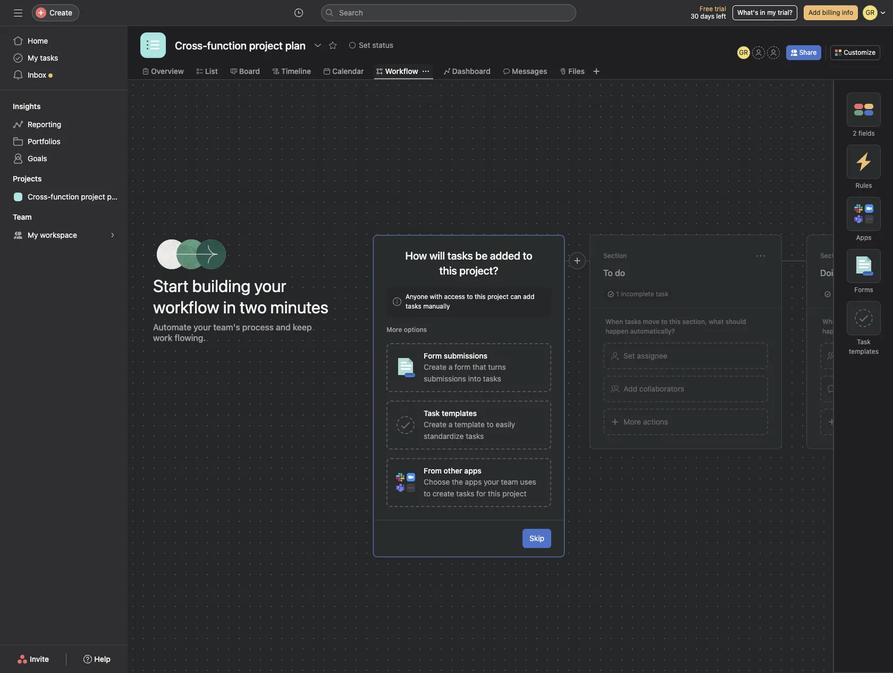 Task type: vqa. For each thing, say whether or not it's contained in the screenshot.
set within the popup button
yes



Task type: locate. For each thing, give the bounding box(es) containing it.
assignee
[[638, 351, 668, 360]]

0 horizontal spatial add
[[624, 384, 638, 393]]

dashboard link
[[444, 65, 491, 77]]

project inside from other apps choose the apps your team uses to create tasks for this project
[[503, 489, 527, 498]]

a inside task templates create a template to easily standardize tasks
[[449, 420, 453, 429]]

project left can
[[488, 293, 509, 301]]

a left form
[[449, 362, 453, 371]]

0 horizontal spatial incomplete
[[621, 290, 655, 298]]

when down 0 at the top of the page
[[823, 318, 841, 326]]

section
[[604, 252, 627, 260], [821, 252, 844, 260]]

tasks inside when tasks move to this section, what should happen automatically?
[[625, 318, 642, 326]]

set inside 'set assignee' button
[[624, 351, 636, 360]]

my
[[28, 53, 38, 62], [28, 230, 38, 239]]

1 vertical spatial my
[[28, 230, 38, 239]]

added
[[490, 250, 521, 262]]

0 horizontal spatial your
[[194, 322, 211, 332]]

1 when from the left
[[606, 318, 624, 326]]

messages link
[[504, 65, 548, 77]]

1 vertical spatial create
[[424, 362, 447, 371]]

hide sidebar image
[[14, 9, 22, 17]]

1 horizontal spatial set
[[624, 351, 636, 360]]

insights element
[[0, 97, 128, 169]]

your up for
[[484, 477, 499, 486]]

what's in my trial?
[[738, 9, 793, 16]]

2 when from the left
[[823, 318, 841, 326]]

2 section from the left
[[821, 252, 844, 260]]

2 my from the top
[[28, 230, 38, 239]]

add to starred image
[[329, 41, 337, 49]]

add left billing
[[809, 9, 821, 16]]

other apps
[[444, 466, 482, 475]]

create up standardize
[[424, 420, 447, 429]]

2 fields
[[854, 129, 876, 137]]

home link
[[6, 32, 121, 49]]

2 incomplete from the left
[[840, 290, 873, 298]]

this right access at the top of the page
[[475, 293, 486, 301]]

1 incomplete from the left
[[621, 290, 655, 298]]

my for my workspace
[[28, 230, 38, 239]]

this inside from other apps choose the apps your team uses to create tasks for this project
[[488, 489, 501, 498]]

create up submissions
[[424, 362, 447, 371]]

my down team
[[28, 230, 38, 239]]

set inside set status popup button
[[359, 40, 371, 49]]

1 vertical spatial this
[[670, 318, 681, 326]]

what
[[709, 318, 724, 326]]

0
[[834, 290, 838, 298]]

tasks down anyone
[[406, 302, 422, 310]]

2 a from the top
[[449, 420, 453, 429]]

my
[[768, 9, 777, 16]]

this right for
[[488, 489, 501, 498]]

tasks up the this project?
[[448, 250, 473, 262]]

2 vertical spatial project
[[503, 489, 527, 498]]

to up automatically?
[[662, 318, 668, 326]]

can
[[511, 293, 522, 301]]

for
[[477, 489, 486, 498]]

1 vertical spatial project
[[488, 293, 509, 301]]

turns
[[489, 362, 506, 371]]

info
[[843, 9, 854, 16]]

0 horizontal spatial when
[[606, 318, 624, 326]]

move up task
[[861, 318, 877, 326]]

to inside anyone with access to this project can add tasks manually
[[467, 293, 473, 301]]

add inside button
[[624, 384, 638, 393]]

0 horizontal spatial section
[[604, 252, 627, 260]]

more options
[[387, 326, 427, 334]]

create for form submissions
[[424, 362, 447, 371]]

board link
[[231, 65, 260, 77]]

set left status at the top left
[[359, 40, 371, 49]]

tasks down template
[[466, 432, 484, 441]]

workflow
[[153, 297, 220, 317]]

show options image
[[314, 41, 322, 49]]

to inside task templates create a template to easily standardize tasks
[[487, 420, 494, 429]]

0 vertical spatial add
[[809, 9, 821, 16]]

tasks down the
[[457, 489, 475, 498]]

1 horizontal spatial section
[[821, 252, 844, 260]]

this inside when tasks move to this section, what should happen automatically?
[[670, 318, 681, 326]]

in
[[761, 9, 766, 16], [223, 297, 236, 317]]

1 horizontal spatial your
[[255, 276, 287, 296]]

1 move from the left
[[644, 318, 660, 326]]

workspace
[[40, 230, 77, 239]]

0 vertical spatial my
[[28, 53, 38, 62]]

your left team's
[[194, 322, 211, 332]]

create button
[[32, 4, 79, 21]]

to right access at the top of the page
[[467, 293, 473, 301]]

add
[[524, 293, 535, 301]]

0 vertical spatial this
[[475, 293, 486, 301]]

two minutes
[[240, 297, 329, 317]]

1 a from the top
[[449, 362, 453, 371]]

set for set status
[[359, 40, 371, 49]]

2 horizontal spatial your
[[484, 477, 499, 486]]

0 horizontal spatial move
[[644, 318, 660, 326]]

help
[[94, 655, 111, 664]]

tasks inside from other apps choose the apps your team uses to create tasks for this project
[[457, 489, 475, 498]]

0 vertical spatial a
[[449, 362, 453, 371]]

1 horizontal spatial move
[[861, 318, 877, 326]]

when up happen in the top right of the page
[[606, 318, 624, 326]]

help button
[[77, 650, 118, 669]]

global element
[[0, 26, 128, 90]]

create up home link
[[49, 8, 72, 17]]

to inside when tasks move to this section, what should happen automatically?
[[662, 318, 668, 326]]

task
[[657, 290, 669, 298]]

list link
[[197, 65, 218, 77]]

1 horizontal spatial this
[[488, 489, 501, 498]]

to left easily
[[487, 420, 494, 429]]

files
[[569, 67, 585, 76]]

apps
[[857, 234, 872, 242]]

dashboard
[[453, 67, 491, 76]]

doing button
[[821, 263, 894, 283]]

1 vertical spatial a
[[449, 420, 453, 429]]

incomplete right the 1
[[621, 290, 655, 298]]

my up the inbox on the top
[[28, 53, 38, 62]]

tasks inside when tasks move to thi
[[843, 318, 859, 326]]

tasks
[[40, 53, 58, 62], [448, 250, 473, 262], [875, 290, 891, 298], [406, 302, 422, 310], [625, 318, 642, 326], [843, 318, 859, 326], [484, 374, 502, 383], [466, 432, 484, 441], [457, 489, 475, 498]]

a for form
[[449, 362, 453, 371]]

inbox link
[[6, 67, 121, 84]]

1 horizontal spatial in
[[761, 9, 766, 16]]

tasks up happen in the top right of the page
[[625, 318, 642, 326]]

what's
[[738, 9, 759, 16]]

in left my
[[761, 9, 766, 16]]

this left section,
[[670, 318, 681, 326]]

portfolios link
[[6, 133, 121, 150]]

set status
[[359, 40, 394, 49]]

set left 'assignee'
[[624, 351, 636, 360]]

0 horizontal spatial set
[[359, 40, 371, 49]]

move inside when tasks move to thi
[[861, 318, 877, 326]]

uses
[[521, 477, 537, 486]]

projects element
[[0, 169, 128, 208]]

history image
[[295, 9, 303, 17]]

0 horizontal spatial in
[[223, 297, 236, 317]]

add collaborators
[[624, 384, 685, 393]]

project
[[81, 192, 105, 201], [488, 293, 509, 301], [503, 489, 527, 498]]

in inside what's in my trial? button
[[761, 9, 766, 16]]

task
[[858, 338, 872, 346]]

None text field
[[172, 36, 309, 55]]

1 vertical spatial in
[[223, 297, 236, 317]]

when inside when tasks move to thi
[[823, 318, 841, 326]]

tasks inside task templates create a template to easily standardize tasks
[[466, 432, 484, 441]]

your up two minutes
[[255, 276, 287, 296]]

skip
[[530, 534, 545, 543]]

0 vertical spatial set
[[359, 40, 371, 49]]

2 move from the left
[[861, 318, 877, 326]]

from other apps choose the apps your team uses to create tasks for this project
[[424, 466, 537, 498]]

submissions
[[424, 374, 467, 383]]

2 vertical spatial this
[[488, 489, 501, 498]]

this inside anyone with access to this project can add tasks manually
[[475, 293, 486, 301]]

set for set assignee
[[624, 351, 636, 360]]

process
[[243, 322, 274, 332]]

team
[[13, 212, 32, 221]]

will
[[430, 250, 445, 262]]

my tasks link
[[6, 49, 121, 67]]

2 horizontal spatial this
[[670, 318, 681, 326]]

create inside 'form submissions create a form that turns submissions into tasks'
[[424, 362, 447, 371]]

1 horizontal spatial when
[[823, 318, 841, 326]]

to left 'thi'
[[879, 318, 885, 326]]

when tasks move to thi
[[823, 318, 894, 335]]

set
[[359, 40, 371, 49], [624, 351, 636, 360]]

a down task templates at the bottom of page
[[449, 420, 453, 429]]

team button
[[0, 212, 32, 222]]

0 vertical spatial your
[[255, 276, 287, 296]]

to down 'choose'
[[424, 489, 431, 498]]

work flowing.
[[153, 333, 206, 343]]

choose
[[424, 477, 450, 486]]

2 vertical spatial create
[[424, 420, 447, 429]]

2 vertical spatial your
[[484, 477, 499, 486]]

keep
[[293, 322, 312, 332]]

move up automatically?
[[644, 318, 660, 326]]

to right 'added'
[[523, 250, 533, 262]]

timeline
[[281, 67, 311, 76]]

tasks up task
[[843, 318, 859, 326]]

add inside button
[[809, 9, 821, 16]]

section up to do
[[604, 252, 627, 260]]

when
[[606, 318, 624, 326], [823, 318, 841, 326]]

list
[[205, 67, 218, 76]]

building
[[192, 276, 251, 296]]

my inside teams element
[[28, 230, 38, 239]]

section up the doing
[[821, 252, 844, 260]]

project left the plan
[[81, 192, 105, 201]]

thi
[[887, 318, 894, 326]]

tasks inside anyone with access to this project can add tasks manually
[[406, 302, 422, 310]]

files link
[[561, 65, 585, 77]]

a inside 'form submissions create a form that turns submissions into tasks'
[[449, 362, 453, 371]]

how
[[406, 250, 427, 262]]

my inside global element
[[28, 53, 38, 62]]

board
[[239, 67, 260, 76]]

create inside task templates create a template to easily standardize tasks
[[424, 420, 447, 429]]

1 vertical spatial add
[[624, 384, 638, 393]]

project down team
[[503, 489, 527, 498]]

1 horizontal spatial incomplete
[[840, 290, 873, 298]]

tasks down turns
[[484, 374, 502, 383]]

collaborators
[[640, 384, 685, 393]]

0 horizontal spatial this
[[475, 293, 486, 301]]

overview link
[[143, 65, 184, 77]]

in up team's
[[223, 297, 236, 317]]

move inside when tasks move to this section, what should happen automatically?
[[644, 318, 660, 326]]

0 vertical spatial in
[[761, 9, 766, 16]]

1 my from the top
[[28, 53, 38, 62]]

1 vertical spatial set
[[624, 351, 636, 360]]

incomplete right 0 at the top of the page
[[840, 290, 873, 298]]

0 vertical spatial create
[[49, 8, 72, 17]]

my for my tasks
[[28, 53, 38, 62]]

tasks down home
[[40, 53, 58, 62]]

start
[[153, 276, 189, 296]]

add left collaborators
[[624, 384, 638, 393]]

move for to do
[[644, 318, 660, 326]]

start building your workflow in two minutes automate your team's process and keep work flowing.
[[153, 276, 329, 343]]

when inside when tasks move to this section, what should happen automatically?
[[606, 318, 624, 326]]

1 horizontal spatial add
[[809, 9, 821, 16]]

1 section from the left
[[604, 252, 627, 260]]

do
[[616, 268, 626, 278]]



Task type: describe. For each thing, give the bounding box(es) containing it.
standardize
[[424, 432, 464, 441]]

in inside start building your workflow in two minutes automate your team's process and keep work flowing.
[[223, 297, 236, 317]]

to inside from other apps choose the apps your team uses to create tasks for this project
[[424, 489, 431, 498]]

to inside when tasks move to thi
[[879, 318, 885, 326]]

create inside popup button
[[49, 8, 72, 17]]

cross-function project plan link
[[6, 188, 122, 205]]

workflow
[[385, 67, 419, 76]]

home
[[28, 36, 48, 45]]

incomplete for to do
[[621, 290, 655, 298]]

move for doing
[[861, 318, 877, 326]]

insights button
[[0, 101, 41, 112]]

create for task templates
[[424, 420, 447, 429]]

search button
[[321, 4, 577, 21]]

task templates create a template to easily standardize tasks
[[424, 409, 516, 441]]

add billing info
[[809, 9, 854, 16]]

team
[[501, 477, 519, 486]]

gr
[[740, 48, 749, 56]]

tasks inside 'form submissions create a form that turns submissions into tasks'
[[484, 374, 502, 383]]

the
[[452, 477, 463, 486]]

this for section,
[[670, 318, 681, 326]]

overview
[[151, 67, 184, 76]]

task templates
[[424, 409, 477, 418]]

a for template
[[449, 420, 453, 429]]

my workspace
[[28, 230, 77, 239]]

add collaborators button
[[604, 376, 769, 402]]

access
[[445, 293, 466, 301]]

inbox
[[28, 70, 46, 79]]

anyone with access to this project can add tasks manually
[[406, 293, 535, 310]]

search list box
[[321, 4, 577, 21]]

section for doing
[[821, 252, 844, 260]]

free trial 30 days left
[[691, 5, 727, 20]]

function
[[51, 192, 79, 201]]

when tasks move to this section, what should happen automatically?
[[606, 318, 747, 335]]

form submissions create a form that turns submissions into tasks
[[424, 351, 506, 383]]

trial
[[715, 5, 727, 13]]

doing
[[821, 268, 844, 278]]

see details, my workspace image
[[110, 232, 116, 238]]

reporting
[[28, 120, 61, 129]]

form
[[455, 362, 471, 371]]

add for add billing info
[[809, 9, 821, 16]]

create
[[433, 489, 455, 498]]

1 vertical spatial your
[[194, 322, 211, 332]]

reporting link
[[6, 116, 121, 133]]

that
[[473, 362, 487, 371]]

add tab image
[[593, 67, 601, 76]]

manually
[[424, 302, 450, 310]]

project inside anyone with access to this project can add tasks manually
[[488, 293, 509, 301]]

calendar link
[[324, 65, 364, 77]]

forms
[[855, 286, 874, 294]]

happen
[[606, 327, 629, 335]]

set assignee
[[624, 351, 668, 360]]

when for to do
[[606, 318, 624, 326]]

gr button
[[738, 46, 751, 59]]

0 incomplete tasks
[[834, 290, 891, 298]]

how will tasks be added to this project?
[[406, 250, 533, 277]]

1
[[617, 290, 620, 298]]

this project?
[[440, 264, 499, 277]]

be
[[476, 250, 488, 262]]

share
[[800, 48, 817, 56]]

my workspace link
[[6, 227, 121, 244]]

days
[[701, 12, 715, 20]]

task templates
[[850, 338, 880, 355]]

skip button
[[523, 529, 552, 548]]

30
[[691, 12, 699, 20]]

section,
[[683, 318, 708, 326]]

when for doing
[[823, 318, 841, 326]]

plan
[[107, 192, 122, 201]]

my tasks
[[28, 53, 58, 62]]

share button
[[787, 45, 822, 60]]

invite button
[[10, 650, 56, 669]]

search
[[339, 8, 363, 17]]

messages
[[512, 67, 548, 76]]

projects button
[[0, 173, 42, 184]]

to do
[[604, 268, 626, 278]]

portfolios
[[28, 137, 60, 146]]

free
[[700, 5, 714, 13]]

tasks inside how will tasks be added to this project?
[[448, 250, 473, 262]]

workflow link
[[377, 65, 419, 77]]

section for to do
[[604, 252, 627, 260]]

list image
[[147, 39, 160, 52]]

into
[[469, 374, 482, 383]]

tasks right forms
[[875, 290, 891, 298]]

apps
[[465, 477, 482, 486]]

easily
[[496, 420, 516, 429]]

tasks inside global element
[[40, 53, 58, 62]]

1 incomplete task
[[617, 290, 669, 298]]

incomplete for doing
[[840, 290, 873, 298]]

insights
[[13, 102, 41, 111]]

more
[[387, 326, 403, 334]]

fields
[[859, 129, 876, 137]]

to inside how will tasks be added to this project?
[[523, 250, 533, 262]]

goals
[[28, 154, 47, 163]]

2
[[854, 129, 858, 137]]

tab actions image
[[423, 68, 429, 74]]

options
[[404, 326, 427, 334]]

calendar
[[333, 67, 364, 76]]

teams element
[[0, 208, 128, 246]]

team's
[[214, 322, 240, 332]]

this for project
[[475, 293, 486, 301]]

add for add collaborators
[[624, 384, 638, 393]]

trial?
[[779, 9, 793, 16]]

0 vertical spatial project
[[81, 192, 105, 201]]

automatically?
[[631, 327, 676, 335]]

to do button
[[604, 263, 769, 283]]

your inside from other apps choose the apps your team uses to create tasks for this project
[[484, 477, 499, 486]]

from
[[424, 466, 442, 475]]

cross-
[[28, 192, 51, 201]]



